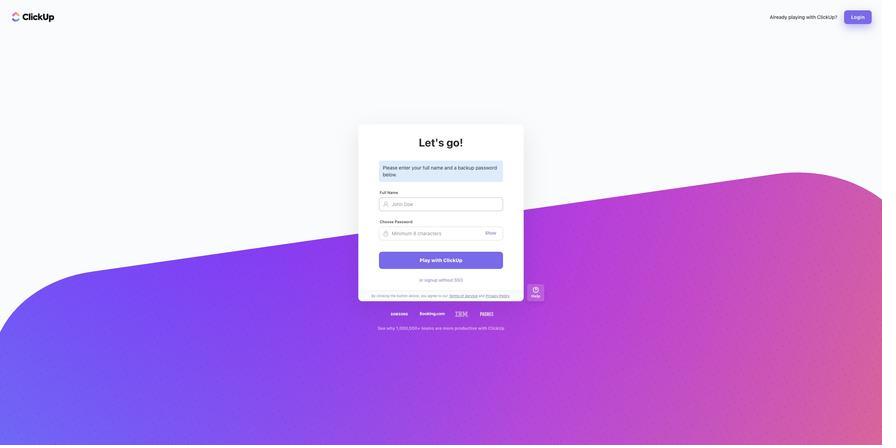 Task type: vqa. For each thing, say whether or not it's contained in the screenshot.
'enter'
yes



Task type: describe. For each thing, give the bounding box(es) containing it.
backup
[[458, 165, 474, 171]]

policy
[[499, 294, 510, 298]]

let's go!
[[419, 136, 463, 149]]

play with clickup button
[[379, 252, 503, 269]]

help link
[[527, 284, 544, 302]]

clickup - home image
[[12, 12, 54, 22]]

with inside button
[[431, 258, 442, 263]]

agree
[[428, 294, 437, 298]]

our
[[443, 294, 448, 298]]

and inside please enter your full name and a backup password below.
[[445, 165, 453, 171]]

play
[[420, 258, 430, 263]]

clickup?
[[817, 14, 837, 20]]

play with clickup
[[420, 258, 462, 263]]

show link
[[485, 231, 496, 236]]

privacy
[[486, 294, 498, 298]]

above,
[[409, 294, 420, 298]]

help
[[531, 294, 540, 299]]

already
[[770, 14, 787, 20]]

show
[[485, 231, 496, 236]]

sign up element
[[379, 161, 503, 269]]

button
[[397, 294, 408, 298]]

below.
[[383, 172, 397, 178]]

productive
[[455, 326, 477, 331]]

a
[[454, 165, 457, 171]]

please enter your full name and a backup password below.
[[383, 165, 497, 178]]

you
[[421, 294, 427, 298]]

terms of service link
[[448, 294, 479, 299]]

or
[[419, 278, 423, 283]]

service
[[465, 294, 478, 298]]

of
[[460, 294, 464, 298]]

1 horizontal spatial clickup
[[488, 326, 504, 331]]

go!
[[447, 136, 463, 149]]

name
[[387, 190, 398, 195]]

1 horizontal spatial and
[[479, 294, 485, 298]]

Choose Password password field
[[379, 227, 503, 241]]

by
[[372, 294, 376, 298]]

password
[[476, 165, 497, 171]]

why
[[387, 326, 395, 331]]



Task type: locate. For each thing, give the bounding box(es) containing it.
or signup without sso link
[[419, 278, 463, 283]]

1 vertical spatial clickup
[[488, 326, 504, 331]]

0 horizontal spatial clickup
[[443, 258, 462, 263]]

teams
[[421, 326, 434, 331]]

1 vertical spatial and
[[479, 294, 485, 298]]

clickup inside button
[[443, 258, 462, 263]]

1 vertical spatial with
[[431, 258, 442, 263]]

password
[[395, 220, 413, 224]]

login
[[851, 14, 865, 20]]

0 vertical spatial with
[[806, 14, 816, 20]]

full
[[380, 190, 386, 195]]

more
[[443, 326, 454, 331]]

.
[[510, 294, 511, 298]]

clickup up sso
[[443, 258, 462, 263]]

enter
[[399, 165, 410, 171]]

already playing with clickup?
[[770, 14, 837, 20]]

sso
[[454, 278, 463, 283]]

1 horizontal spatial with
[[478, 326, 487, 331]]

0 vertical spatial and
[[445, 165, 453, 171]]

and left privacy
[[479, 294, 485, 298]]

your
[[412, 165, 422, 171]]

clickup right productive
[[488, 326, 504, 331]]

or signup without sso
[[419, 278, 463, 283]]

privacy policy link
[[485, 294, 510, 299]]

to
[[438, 294, 442, 298]]

please
[[383, 165, 398, 171]]

2 vertical spatial with
[[478, 326, 487, 331]]

with
[[806, 14, 816, 20], [431, 258, 442, 263], [478, 326, 487, 331]]

choose password
[[380, 220, 413, 224]]

playing
[[789, 14, 805, 20]]

with right productive
[[478, 326, 487, 331]]

see
[[378, 326, 386, 331]]

login link
[[844, 10, 872, 24]]

full name
[[380, 190, 398, 195]]

signup
[[424, 278, 438, 283]]

see why 1,000,000+ teams are more productive with clickup
[[378, 326, 504, 331]]

0 horizontal spatial and
[[445, 165, 453, 171]]

the
[[390, 294, 396, 298]]

and
[[445, 165, 453, 171], [479, 294, 485, 298]]

and left a
[[445, 165, 453, 171]]

0 horizontal spatial with
[[431, 258, 442, 263]]

are
[[435, 326, 442, 331]]

full
[[423, 165, 430, 171]]

let's
[[419, 136, 444, 149]]

1,000,000+
[[396, 326, 420, 331]]

clickup
[[443, 258, 462, 263], [488, 326, 504, 331]]

terms
[[449, 294, 459, 298]]

by clicking the button above, you agree to our terms of service and privacy policy .
[[372, 294, 511, 298]]

clicking
[[377, 294, 389, 298]]

0 vertical spatial clickup
[[443, 258, 462, 263]]

2 horizontal spatial with
[[806, 14, 816, 20]]

without
[[439, 278, 453, 283]]

choose
[[380, 220, 394, 224]]

with right playing
[[806, 14, 816, 20]]

with right the play
[[431, 258, 442, 263]]

name
[[431, 165, 443, 171]]



